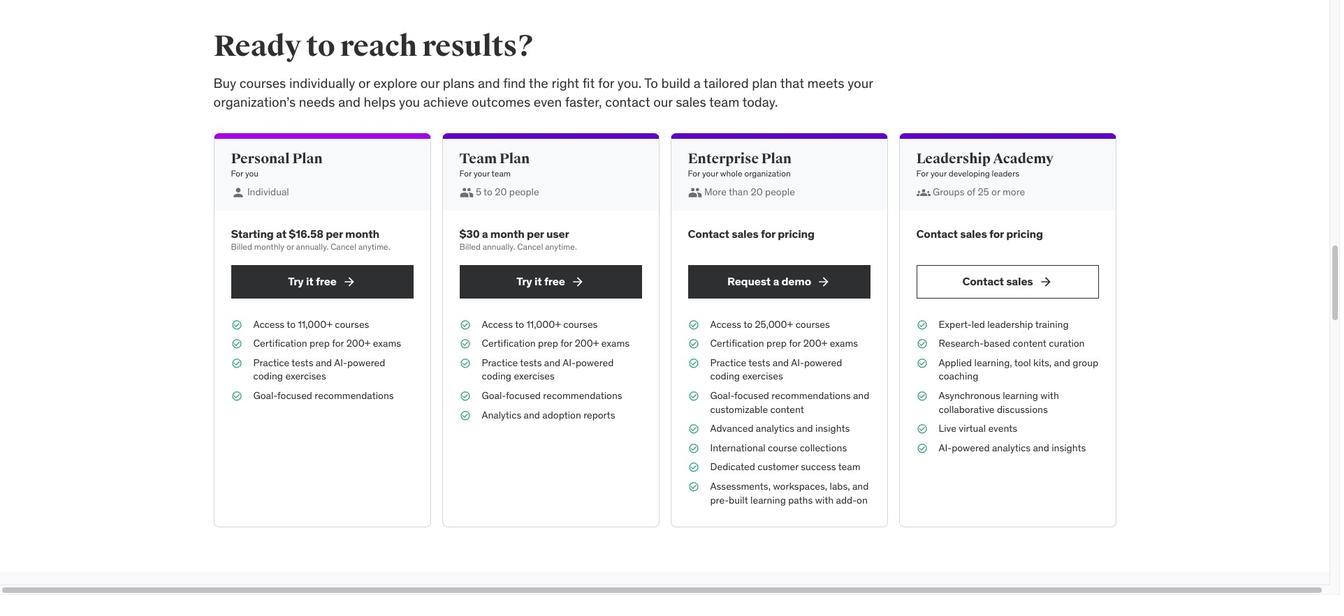 Task type: describe. For each thing, give the bounding box(es) containing it.
11,000+ for team plan
[[526, 318, 561, 331]]

asynchronous learning with collaborative discussions
[[939, 390, 1059, 416]]

learning inside 'assessments, workspaces, labs, and pre-built learning paths with add-on'
[[750, 494, 786, 507]]

access to 11,000+ courses for personal plan
[[253, 318, 369, 331]]

research-
[[939, 338, 984, 350]]

user
[[546, 227, 569, 241]]

fit
[[583, 75, 595, 92]]

focused for team
[[506, 390, 541, 402]]

kits,
[[1033, 357, 1052, 369]]

demo
[[781, 275, 811, 289]]

assessments, workspaces, labs, and pre-built learning paths with add-on
[[710, 481, 869, 507]]

and inside applied learning, tool kits, and group coaching
[[1054, 357, 1070, 369]]

today.
[[742, 94, 778, 110]]

powered for enterprise plan
[[804, 357, 842, 369]]

or for 25
[[991, 186, 1000, 198]]

practice for team
[[482, 357, 518, 369]]

content inside goal-focused recommendations and customizable content
[[770, 404, 804, 416]]

on
[[857, 494, 868, 507]]

exercises for enterprise plan
[[742, 371, 783, 383]]

focused for personal
[[277, 390, 312, 402]]

certification for enterprise
[[710, 338, 764, 350]]

live virtual events
[[939, 423, 1017, 435]]

annually. inside $30 a month per user billed annually. cancel anytime.
[[483, 241, 515, 252]]

for for personal plan
[[231, 168, 243, 179]]

dedicated
[[710, 461, 755, 474]]

for inside buy courses individually or explore our plans and find the right fit for you. to build a tailored plan that meets your organization's needs and helps you achieve outcomes even faster, contact our sales team today.
[[598, 75, 614, 92]]

leadership
[[916, 151, 990, 168]]

group
[[1073, 357, 1098, 369]]

course
[[768, 442, 797, 455]]

xsmall image for ai-
[[916, 442, 927, 456]]

international
[[710, 442, 765, 455]]

sales down of
[[960, 227, 987, 241]]

exercises for personal plan
[[285, 371, 326, 383]]

xsmall image for asynchronous
[[916, 390, 927, 404]]

200+ for personal plan
[[346, 338, 371, 350]]

request a demo
[[727, 275, 811, 289]]

learning inside asynchronous learning with collaborative discussions
[[1003, 390, 1038, 402]]

courses inside buy courses individually or explore our plans and find the right fit for you. to build a tailored plan that meets your organization's needs and helps you achieve outcomes even faster, contact our sales team today.
[[239, 75, 286, 92]]

paths
[[788, 494, 813, 507]]

to for team plan
[[515, 318, 524, 331]]

more
[[704, 186, 726, 198]]

20 for enterprise
[[751, 186, 763, 198]]

applied
[[939, 357, 972, 369]]

starting at $16.58 per month billed monthly or annually. cancel anytime.
[[231, 227, 390, 252]]

international course collections
[[710, 442, 847, 455]]

xsmall image for practice
[[688, 357, 699, 371]]

organization
[[744, 168, 791, 179]]

plans
[[443, 75, 475, 92]]

0 horizontal spatial our
[[420, 75, 440, 92]]

reach
[[340, 29, 417, 64]]

analytics
[[482, 409, 521, 422]]

team
[[459, 151, 497, 168]]

asynchronous
[[939, 390, 1000, 402]]

results?
[[422, 29, 535, 64]]

contact sales
[[962, 275, 1033, 289]]

your for team plan
[[474, 168, 490, 179]]

with inside 'assessments, workspaces, labs, and pre-built learning paths with add-on'
[[815, 494, 834, 507]]

a for $30 a month per user billed annually. cancel anytime.
[[482, 227, 488, 241]]

certification prep for 200+ exams for personal plan
[[253, 338, 401, 350]]

for for enterprise plan
[[688, 168, 700, 179]]

team inside team plan for your team
[[492, 168, 511, 179]]

it for team plan
[[534, 275, 542, 289]]

contact for enterprise plan
[[688, 227, 729, 241]]

virtual
[[959, 423, 986, 435]]

built
[[729, 494, 748, 507]]

personal
[[231, 151, 290, 168]]

contact sales for pricing for leadership
[[916, 227, 1043, 241]]

1 vertical spatial analytics
[[992, 442, 1031, 455]]

team inside buy courses individually or explore our plans and find the right fit for you. to build a tailored plan that meets your organization's needs and helps you achieve outcomes even faster, contact our sales team today.
[[709, 94, 739, 110]]

monthly
[[254, 241, 284, 252]]

academy
[[993, 151, 1053, 168]]

advanced analytics and insights
[[710, 423, 850, 435]]

access for personal
[[253, 318, 284, 331]]

plan for team plan
[[499, 151, 530, 168]]

to
[[644, 75, 658, 92]]

enterprise plan for your whole organization
[[688, 151, 791, 179]]

plan for enterprise plan
[[761, 151, 791, 168]]

1 vertical spatial insights
[[1052, 442, 1086, 455]]

25,000+
[[755, 318, 793, 331]]

plan
[[752, 75, 777, 92]]

advanced
[[710, 423, 753, 435]]

more than 20 people
[[704, 186, 795, 198]]

or for individually
[[358, 75, 370, 92]]

exams for enterprise plan
[[830, 338, 858, 350]]

people for enterprise plan
[[765, 186, 795, 198]]

customer
[[757, 461, 798, 474]]

practice for personal
[[253, 357, 289, 369]]

free for personal plan
[[316, 275, 337, 289]]

goal- for team
[[482, 390, 506, 402]]

you inside buy courses individually or explore our plans and find the right fit for you. to build a tailored plan that meets your organization's needs and helps you achieve outcomes even faster, contact our sales team today.
[[399, 94, 420, 110]]

practice tests and ai-powered coding exercises for enterprise plan
[[710, 357, 842, 383]]

led
[[972, 318, 985, 331]]

$30 a month per user billed annually. cancel anytime.
[[459, 227, 577, 252]]

meets
[[807, 75, 844, 92]]

team plan for your team
[[459, 151, 530, 179]]

reports
[[583, 409, 615, 422]]

tests for personal
[[292, 357, 313, 369]]

tailored
[[704, 75, 749, 92]]

courses for enterprise
[[796, 318, 830, 331]]

starting
[[231, 227, 274, 241]]

practice tests and ai-powered coding exercises for personal plan
[[253, 357, 385, 383]]

0 horizontal spatial insights
[[815, 423, 850, 435]]

than
[[729, 186, 748, 198]]

even
[[534, 94, 562, 110]]

exams for personal plan
[[373, 338, 401, 350]]

certification for personal
[[253, 338, 307, 350]]

to for personal plan
[[287, 318, 296, 331]]

1 vertical spatial our
[[653, 94, 673, 110]]

enterprise
[[688, 151, 759, 168]]

research-based content curation
[[939, 338, 1085, 350]]

2 horizontal spatial contact
[[962, 275, 1004, 289]]

cancel inside starting at $16.58 per month billed monthly or annually. cancel anytime.
[[331, 241, 356, 252]]

sales inside contact sales link
[[1006, 275, 1033, 289]]

goal- for enterprise
[[710, 390, 734, 402]]

leaders
[[992, 168, 1019, 179]]

collaborative
[[939, 404, 995, 416]]

groups of 25 or more
[[933, 186, 1025, 198]]

it for personal plan
[[306, 275, 313, 289]]

pre-
[[710, 494, 729, 507]]

access for team
[[482, 318, 513, 331]]

0 horizontal spatial analytics
[[756, 423, 794, 435]]

your for enterprise plan
[[702, 168, 718, 179]]

goal-focused recommendations and customizable content
[[710, 390, 869, 416]]

needs
[[299, 94, 335, 110]]

2 horizontal spatial team
[[838, 461, 860, 474]]

discussions
[[997, 404, 1048, 416]]

exercises for team plan
[[514, 371, 555, 383]]

buy
[[213, 75, 236, 92]]

or inside starting at $16.58 per month billed monthly or annually. cancel anytime.
[[286, 241, 294, 252]]

goal-focused recommendations for personal plan
[[253, 390, 394, 402]]

learning,
[[974, 357, 1012, 369]]

customizable
[[710, 404, 768, 416]]

find
[[503, 75, 526, 92]]

contact sales for pricing for enterprise
[[688, 227, 815, 241]]

prep for enterprise plan
[[766, 338, 787, 350]]

based
[[984, 338, 1010, 350]]

expert-
[[939, 318, 972, 331]]

leadership
[[987, 318, 1033, 331]]

your inside buy courses individually or explore our plans and find the right fit for you. to build a tailored plan that meets your organization's needs and helps you achieve outcomes even faster, contact our sales team today.
[[848, 75, 873, 92]]

access for enterprise
[[710, 318, 741, 331]]

and inside goal-focused recommendations and customizable content
[[853, 390, 869, 402]]

$30
[[459, 227, 480, 241]]

organization's
[[213, 94, 296, 110]]

200+ for enterprise plan
[[803, 338, 828, 350]]

billed for personal
[[231, 241, 252, 252]]

practice tests and ai-powered coding exercises for team plan
[[482, 357, 614, 383]]

20 for team
[[495, 186, 507, 198]]

courses for team
[[563, 318, 598, 331]]



Task type: locate. For each thing, give the bounding box(es) containing it.
billed for team
[[459, 241, 481, 252]]

1 horizontal spatial contact
[[916, 227, 958, 241]]

1 month from the left
[[345, 227, 379, 241]]

2 tests from the left
[[520, 357, 542, 369]]

1 horizontal spatial 200+
[[575, 338, 599, 350]]

1 certification from the left
[[253, 338, 307, 350]]

1 horizontal spatial prep
[[538, 338, 558, 350]]

3 tests from the left
[[748, 357, 770, 369]]

team up the 5 to 20 people at left top
[[492, 168, 511, 179]]

assessments,
[[710, 481, 771, 493]]

training
[[1035, 318, 1069, 331]]

1 anytime. from the left
[[358, 241, 390, 252]]

1 horizontal spatial free
[[544, 275, 565, 289]]

1 vertical spatial learning
[[750, 494, 786, 507]]

of
[[967, 186, 975, 198]]

2 anytime. from the left
[[545, 241, 577, 252]]

2 cancel from the left
[[517, 241, 543, 252]]

2 certification from the left
[[482, 338, 536, 350]]

you down explore
[[399, 94, 420, 110]]

2 annually. from the left
[[483, 241, 515, 252]]

practice
[[253, 357, 289, 369], [482, 357, 518, 369], [710, 357, 746, 369]]

billed down 'starting'
[[231, 241, 252, 252]]

false image
[[459, 186, 473, 200], [342, 275, 356, 289], [571, 275, 585, 289], [817, 275, 831, 289], [1039, 275, 1053, 289]]

try it free down starting at $16.58 per month billed monthly or annually. cancel anytime.
[[288, 275, 337, 289]]

people for team plan
[[509, 186, 539, 198]]

0 vertical spatial learning
[[1003, 390, 1038, 402]]

1 goal- from the left
[[253, 390, 277, 402]]

0 horizontal spatial content
[[770, 404, 804, 416]]

and inside 'assessments, workspaces, labs, and pre-built learning paths with add-on'
[[852, 481, 869, 493]]

1 contact sales for pricing from the left
[[688, 227, 815, 241]]

2 exercises from the left
[[514, 371, 555, 383]]

individual
[[247, 186, 289, 198]]

3 exams from the left
[[830, 338, 858, 350]]

learning up discussions
[[1003, 390, 1038, 402]]

false image left groups
[[916, 186, 930, 200]]

1 horizontal spatial tests
[[520, 357, 542, 369]]

try it free for personal plan
[[288, 275, 337, 289]]

free down starting at $16.58 per month billed monthly or annually. cancel anytime.
[[316, 275, 337, 289]]

month right $16.58
[[345, 227, 379, 241]]

labs,
[[830, 481, 850, 493]]

xsmall image for certification
[[231, 338, 242, 351]]

2 200+ from the left
[[575, 338, 599, 350]]

1 tests from the left
[[292, 357, 313, 369]]

per right $16.58
[[326, 227, 343, 241]]

your inside leadership academy for your developing leaders
[[931, 168, 947, 179]]

false image for leadership academy
[[1039, 275, 1053, 289]]

1 recommendations from the left
[[315, 390, 394, 402]]

try it free for team plan
[[517, 275, 565, 289]]

for
[[231, 168, 243, 179], [459, 168, 472, 179], [688, 168, 700, 179], [916, 168, 929, 179]]

sales
[[676, 94, 706, 110], [732, 227, 758, 241], [960, 227, 987, 241], [1006, 275, 1033, 289]]

try it free link down user
[[459, 265, 642, 299]]

1 prep from the left
[[310, 338, 330, 350]]

0 vertical spatial you
[[399, 94, 420, 110]]

false image
[[231, 186, 245, 200], [688, 186, 702, 200], [916, 186, 930, 200]]

your down team
[[474, 168, 490, 179]]

a
[[694, 75, 701, 92], [482, 227, 488, 241], [773, 275, 779, 289]]

1 horizontal spatial try
[[517, 275, 532, 289]]

1 access from the left
[[253, 318, 284, 331]]

analytics down events
[[992, 442, 1031, 455]]

recommendations for team plan
[[543, 390, 622, 402]]

plan inside enterprise plan for your whole organization
[[761, 151, 791, 168]]

0 horizontal spatial a
[[482, 227, 488, 241]]

powered for personal plan
[[347, 357, 385, 369]]

collections
[[800, 442, 847, 455]]

1 horizontal spatial try it free
[[517, 275, 565, 289]]

outcomes
[[472, 94, 530, 110]]

team down tailored
[[709, 94, 739, 110]]

20 right the than
[[751, 186, 763, 198]]

1 certification prep for 200+ exams from the left
[[253, 338, 401, 350]]

our up achieve
[[420, 75, 440, 92]]

1 20 from the left
[[495, 186, 507, 198]]

1 horizontal spatial coding
[[482, 371, 511, 383]]

try for personal plan
[[288, 275, 304, 289]]

1 11,000+ from the left
[[298, 318, 333, 331]]

certification prep for 200+ exams for enterprise plan
[[710, 338, 858, 350]]

ready to reach results?
[[213, 29, 535, 64]]

free down user
[[544, 275, 565, 289]]

3 for from the left
[[688, 168, 700, 179]]

3 exercises from the left
[[742, 371, 783, 383]]

for inside enterprise plan for your whole organization
[[688, 168, 700, 179]]

achieve
[[423, 94, 468, 110]]

pricing down more
[[1006, 227, 1043, 241]]

0 horizontal spatial or
[[286, 241, 294, 252]]

with down labs,
[[815, 494, 834, 507]]

1 false image from the left
[[231, 186, 245, 200]]

2 try it free link from the left
[[459, 265, 642, 299]]

2 prep from the left
[[538, 338, 558, 350]]

groups
[[933, 186, 964, 198]]

people down organization
[[765, 186, 795, 198]]

1 billed from the left
[[231, 241, 252, 252]]

ai-powered analytics and insights
[[939, 442, 1086, 455]]

contact sales for pricing
[[688, 227, 815, 241], [916, 227, 1043, 241]]

contact up 'led'
[[962, 275, 1004, 289]]

1 cancel from the left
[[331, 241, 356, 252]]

0 horizontal spatial tests
[[292, 357, 313, 369]]

a for request a demo
[[773, 275, 779, 289]]

1 horizontal spatial you
[[399, 94, 420, 110]]

1 people from the left
[[509, 186, 539, 198]]

2 contact sales for pricing from the left
[[916, 227, 1043, 241]]

try down $30 a month per user billed annually. cancel anytime.
[[517, 275, 532, 289]]

2 free from the left
[[544, 275, 565, 289]]

for inside 'personal plan for you'
[[231, 168, 243, 179]]

2 horizontal spatial recommendations
[[772, 390, 851, 402]]

1 horizontal spatial team
[[709, 94, 739, 110]]

per left user
[[527, 227, 544, 241]]

1 for from the left
[[231, 168, 243, 179]]

xsmall image
[[688, 318, 699, 332], [231, 338, 242, 351], [916, 338, 927, 351], [688, 357, 699, 371], [916, 357, 927, 371], [916, 390, 927, 404], [916, 442, 927, 456], [688, 481, 699, 494]]

a left demo
[[773, 275, 779, 289]]

right
[[551, 75, 579, 92]]

our down to
[[653, 94, 673, 110]]

your up more
[[702, 168, 718, 179]]

pricing
[[778, 227, 815, 241], [1006, 227, 1043, 241]]

2 horizontal spatial access
[[710, 318, 741, 331]]

1 horizontal spatial goal-
[[482, 390, 506, 402]]

ai- for enterprise plan
[[791, 357, 804, 369]]

false image inside contact sales link
[[1039, 275, 1053, 289]]

sales down "build"
[[676, 94, 706, 110]]

exams for team plan
[[601, 338, 630, 350]]

month
[[345, 227, 379, 241], [490, 227, 524, 241]]

contact sales for pricing down groups of 25 or more
[[916, 227, 1043, 241]]

contact for leadership academy
[[916, 227, 958, 241]]

1 focused from the left
[[277, 390, 312, 402]]

or up the helps
[[358, 75, 370, 92]]

0 vertical spatial a
[[694, 75, 701, 92]]

for down team
[[459, 168, 472, 179]]

exams
[[373, 338, 401, 350], [601, 338, 630, 350], [830, 338, 858, 350]]

1 200+ from the left
[[346, 338, 371, 350]]

request
[[727, 275, 771, 289]]

0 horizontal spatial focused
[[277, 390, 312, 402]]

2 horizontal spatial goal-
[[710, 390, 734, 402]]

0 horizontal spatial team
[[492, 168, 511, 179]]

focused inside goal-focused recommendations and customizable content
[[734, 390, 769, 402]]

for down the personal
[[231, 168, 243, 179]]

2 per from the left
[[527, 227, 544, 241]]

2 access to 11,000+ courses from the left
[[482, 318, 598, 331]]

0 horizontal spatial coding
[[253, 371, 283, 383]]

3 practice from the left
[[710, 357, 746, 369]]

plan inside team plan for your team
[[499, 151, 530, 168]]

prep
[[310, 338, 330, 350], [538, 338, 558, 350], [766, 338, 787, 350]]

5
[[476, 186, 481, 198]]

3 prep from the left
[[766, 338, 787, 350]]

a right $30
[[482, 227, 488, 241]]

20
[[495, 186, 507, 198], [751, 186, 763, 198]]

0 horizontal spatial certification prep for 200+ exams
[[253, 338, 401, 350]]

1 horizontal spatial a
[[694, 75, 701, 92]]

1 annually. from the left
[[296, 241, 329, 252]]

try
[[288, 275, 304, 289], [517, 275, 532, 289]]

3 access from the left
[[710, 318, 741, 331]]

ai- for personal plan
[[334, 357, 347, 369]]

prep for personal plan
[[310, 338, 330, 350]]

xsmall image
[[231, 318, 242, 332], [459, 318, 471, 332], [916, 318, 927, 332], [459, 338, 471, 351], [688, 338, 699, 351], [231, 357, 242, 371], [459, 357, 471, 371], [231, 390, 242, 404], [459, 390, 471, 404], [688, 390, 699, 404], [459, 409, 471, 423], [688, 423, 699, 436], [916, 423, 927, 436], [688, 442, 699, 456], [688, 461, 699, 475]]

access
[[253, 318, 284, 331], [482, 318, 513, 331], [710, 318, 741, 331]]

contact
[[605, 94, 650, 110]]

live
[[939, 423, 956, 435]]

2 month from the left
[[490, 227, 524, 241]]

anytime. inside $30 a month per user billed annually. cancel anytime.
[[545, 241, 577, 252]]

0 vertical spatial team
[[709, 94, 739, 110]]

try down starting at $16.58 per month billed monthly or annually. cancel anytime.
[[288, 275, 304, 289]]

0 vertical spatial content
[[1013, 338, 1046, 350]]

0 vertical spatial with
[[1040, 390, 1059, 402]]

xsmall image for research-
[[916, 338, 927, 351]]

0 horizontal spatial billed
[[231, 241, 252, 252]]

add-
[[836, 494, 857, 507]]

1 horizontal spatial goal-focused recommendations
[[482, 390, 622, 402]]

2 pricing from the left
[[1006, 227, 1043, 241]]

2 horizontal spatial or
[[991, 186, 1000, 198]]

2 vertical spatial a
[[773, 275, 779, 289]]

team
[[709, 94, 739, 110], [492, 168, 511, 179], [838, 461, 860, 474]]

1 pricing from the left
[[778, 227, 815, 241]]

1 horizontal spatial with
[[1040, 390, 1059, 402]]

a right "build"
[[694, 75, 701, 92]]

2 practice from the left
[[482, 357, 518, 369]]

0 horizontal spatial exams
[[373, 338, 401, 350]]

try it free
[[288, 275, 337, 289], [517, 275, 565, 289]]

recommendations for personal plan
[[315, 390, 394, 402]]

0 horizontal spatial contact sales for pricing
[[688, 227, 815, 241]]

1 access to 11,000+ courses from the left
[[253, 318, 369, 331]]

1 horizontal spatial cancel
[[517, 241, 543, 252]]

cancel inside $30 a month per user billed annually. cancel anytime.
[[517, 241, 543, 252]]

1 horizontal spatial pricing
[[1006, 227, 1043, 241]]

3 coding from the left
[[710, 371, 740, 383]]

and
[[478, 75, 500, 92], [338, 94, 360, 110], [316, 357, 332, 369], [544, 357, 560, 369], [773, 357, 789, 369], [1054, 357, 1070, 369], [853, 390, 869, 402], [524, 409, 540, 422], [797, 423, 813, 435], [1033, 442, 1049, 455], [852, 481, 869, 493]]

2 horizontal spatial tests
[[748, 357, 770, 369]]

your inside team plan for your team
[[474, 168, 490, 179]]

2 horizontal spatial exercises
[[742, 371, 783, 383]]

3 false image from the left
[[916, 186, 930, 200]]

xsmall image for assessments,
[[688, 481, 699, 494]]

1 horizontal spatial 11,000+
[[526, 318, 561, 331]]

1 horizontal spatial certification
[[482, 338, 536, 350]]

or right "25"
[[991, 186, 1000, 198]]

2 goal-focused recommendations from the left
[[482, 390, 622, 402]]

or inside buy courses individually or explore our plans and find the right fit for you. to build a tailored plan that meets your organization's needs and helps you achieve outcomes even faster, contact our sales team today.
[[358, 75, 370, 92]]

3 plan from the left
[[761, 151, 791, 168]]

2 people from the left
[[765, 186, 795, 198]]

your inside enterprise plan for your whole organization
[[702, 168, 718, 179]]

try for team plan
[[517, 275, 532, 289]]

for down enterprise
[[688, 168, 700, 179]]

success
[[801, 461, 836, 474]]

analytics up the international course collections
[[756, 423, 794, 435]]

faster,
[[565, 94, 602, 110]]

prep for team plan
[[538, 338, 558, 350]]

curation
[[1049, 338, 1085, 350]]

5 to 20 people
[[476, 186, 539, 198]]

month inside starting at $16.58 per month billed monthly or annually. cancel anytime.
[[345, 227, 379, 241]]

try it free link down starting at $16.58 per month billed monthly or annually. cancel anytime.
[[231, 265, 413, 299]]

annually. down $16.58
[[296, 241, 329, 252]]

contact down more
[[688, 227, 729, 241]]

plan for personal plan
[[292, 151, 323, 168]]

1 per from the left
[[326, 227, 343, 241]]

1 exercises from the left
[[285, 371, 326, 383]]

you
[[399, 94, 420, 110], [245, 168, 258, 179]]

certification prep for 200+ exams for team plan
[[482, 338, 630, 350]]

0 horizontal spatial practice tests and ai-powered coding exercises
[[253, 357, 385, 383]]

billed inside $30 a month per user billed annually. cancel anytime.
[[459, 241, 481, 252]]

billed down $30
[[459, 241, 481, 252]]

workspaces,
[[773, 481, 827, 493]]

1 coding from the left
[[253, 371, 283, 383]]

2 horizontal spatial certification
[[710, 338, 764, 350]]

1 practice tests and ai-powered coding exercises from the left
[[253, 357, 385, 383]]

1 vertical spatial team
[[492, 168, 511, 179]]

11,000+ for personal plan
[[298, 318, 333, 331]]

2 20 from the left
[[751, 186, 763, 198]]

200+ for team plan
[[575, 338, 599, 350]]

for inside leadership academy for your developing leaders
[[916, 168, 929, 179]]

a inside $30 a month per user billed annually. cancel anytime.
[[482, 227, 488, 241]]

a inside 'link'
[[773, 275, 779, 289]]

0 horizontal spatial with
[[815, 494, 834, 507]]

practice for enterprise
[[710, 357, 746, 369]]

2 false image from the left
[[688, 186, 702, 200]]

to
[[306, 29, 335, 64], [484, 186, 492, 198], [287, 318, 296, 331], [515, 318, 524, 331], [744, 318, 752, 331]]

pricing for leadership academy
[[1006, 227, 1043, 241]]

3 goal- from the left
[[710, 390, 734, 402]]

1 horizontal spatial 20
[[751, 186, 763, 198]]

false image left individual
[[231, 186, 245, 200]]

contact sales link
[[916, 265, 1099, 299]]

recommendations for enterprise plan
[[772, 390, 851, 402]]

try it free down $30 a month per user billed annually. cancel anytime.
[[517, 275, 565, 289]]

2 recommendations from the left
[[543, 390, 622, 402]]

2 practice tests and ai-powered coding exercises from the left
[[482, 357, 614, 383]]

2 billed from the left
[[459, 241, 481, 252]]

your down leadership
[[931, 168, 947, 179]]

expert-led leadership training
[[939, 318, 1069, 331]]

you.
[[617, 75, 642, 92]]

3 recommendations from the left
[[772, 390, 851, 402]]

2 plan from the left
[[499, 151, 530, 168]]

0 horizontal spatial plan
[[292, 151, 323, 168]]

goal- inside goal-focused recommendations and customizable content
[[710, 390, 734, 402]]

personal plan for you
[[231, 151, 323, 179]]

1 horizontal spatial exams
[[601, 338, 630, 350]]

content up tool
[[1013, 338, 1046, 350]]

coaching
[[939, 371, 978, 383]]

practice tests and ai-powered coding exercises
[[253, 357, 385, 383], [482, 357, 614, 383], [710, 357, 842, 383]]

2 coding from the left
[[482, 371, 511, 383]]

ai- for team plan
[[563, 357, 576, 369]]

certification prep for 200+ exams
[[253, 338, 401, 350], [482, 338, 630, 350], [710, 338, 858, 350]]

1 horizontal spatial practice tests and ai-powered coding exercises
[[482, 357, 614, 383]]

contact down groups
[[916, 227, 958, 241]]

0 horizontal spatial access
[[253, 318, 284, 331]]

2 11,000+ from the left
[[526, 318, 561, 331]]

for for leadership academy
[[916, 168, 929, 179]]

0 horizontal spatial anytime.
[[358, 241, 390, 252]]

for for team plan
[[459, 168, 472, 179]]

1 exams from the left
[[373, 338, 401, 350]]

access to 11,000+ courses for team plan
[[482, 318, 598, 331]]

your right the meets
[[848, 75, 873, 92]]

2 try it free from the left
[[517, 275, 565, 289]]

team up labs,
[[838, 461, 860, 474]]

1 horizontal spatial annually.
[[483, 241, 515, 252]]

request a demo link
[[688, 265, 870, 299]]

2 vertical spatial or
[[286, 241, 294, 252]]

2 try from the left
[[517, 275, 532, 289]]

0 horizontal spatial exercises
[[285, 371, 326, 383]]

a inside buy courses individually or explore our plans and find the right fit for you. to build a tailored plan that meets your organization's needs and helps you achieve outcomes even faster, contact our sales team today.
[[694, 75, 701, 92]]

you inside 'personal plan for you'
[[245, 168, 258, 179]]

tests for team
[[520, 357, 542, 369]]

tests for enterprise
[[748, 357, 770, 369]]

coding for personal
[[253, 371, 283, 383]]

1 plan from the left
[[292, 151, 323, 168]]

with
[[1040, 390, 1059, 402], [815, 494, 834, 507]]

0 vertical spatial insights
[[815, 423, 850, 435]]

content up advanced analytics and insights
[[770, 404, 804, 416]]

1 it from the left
[[306, 275, 313, 289]]

free
[[316, 275, 337, 289], [544, 275, 565, 289]]

0 horizontal spatial pricing
[[778, 227, 815, 241]]

false image for leadership academy
[[916, 186, 930, 200]]

2 horizontal spatial false image
[[916, 186, 930, 200]]

helps
[[364, 94, 396, 110]]

2 horizontal spatial a
[[773, 275, 779, 289]]

month right $30
[[490, 227, 524, 241]]

2 focused from the left
[[506, 390, 541, 402]]

25
[[978, 186, 989, 198]]

per inside $30 a month per user billed annually. cancel anytime.
[[527, 227, 544, 241]]

for down leadership
[[916, 168, 929, 179]]

individually
[[289, 75, 355, 92]]

0 horizontal spatial 11,000+
[[298, 318, 333, 331]]

for inside team plan for your team
[[459, 168, 472, 179]]

1 try it free from the left
[[288, 275, 337, 289]]

plan up organization
[[761, 151, 791, 168]]

whole
[[720, 168, 742, 179]]

recommendations inside goal-focused recommendations and customizable content
[[772, 390, 851, 402]]

try it free link for team plan
[[459, 265, 642, 299]]

false image for personal plan
[[342, 275, 356, 289]]

content
[[1013, 338, 1046, 350], [770, 404, 804, 416]]

courses for personal
[[335, 318, 369, 331]]

false image for enterprise plan
[[688, 186, 702, 200]]

access to 25,000+ courses
[[710, 318, 830, 331]]

1 horizontal spatial practice
[[482, 357, 518, 369]]

0 horizontal spatial contact
[[688, 227, 729, 241]]

20 right 5
[[495, 186, 507, 198]]

with inside asynchronous learning with collaborative discussions
[[1040, 390, 1059, 402]]

certification for team
[[482, 338, 536, 350]]

powered
[[347, 357, 385, 369], [576, 357, 614, 369], [804, 357, 842, 369], [952, 442, 990, 455]]

$16.58
[[289, 227, 323, 241]]

to for enterprise plan
[[744, 318, 752, 331]]

2 goal- from the left
[[482, 390, 506, 402]]

plan inside 'personal plan for you'
[[292, 151, 323, 168]]

3 practice tests and ai-powered coding exercises from the left
[[710, 357, 842, 383]]

2 horizontal spatial certification prep for 200+ exams
[[710, 338, 858, 350]]

pricing for enterprise plan
[[778, 227, 815, 241]]

0 horizontal spatial free
[[316, 275, 337, 289]]

0 horizontal spatial you
[[245, 168, 258, 179]]

analytics and adoption reports
[[482, 409, 615, 422]]

plan up the 5 to 20 people at left top
[[499, 151, 530, 168]]

billed inside starting at $16.58 per month billed monthly or annually. cancel anytime.
[[231, 241, 252, 252]]

0 vertical spatial our
[[420, 75, 440, 92]]

2 horizontal spatial 200+
[[803, 338, 828, 350]]

1 free from the left
[[316, 275, 337, 289]]

1 goal-focused recommendations from the left
[[253, 390, 394, 402]]

it down $30 a month per user billed annually. cancel anytime.
[[534, 275, 542, 289]]

free for team plan
[[544, 275, 565, 289]]

xsmall image for access
[[688, 318, 699, 332]]

1 horizontal spatial focused
[[506, 390, 541, 402]]

focused for enterprise
[[734, 390, 769, 402]]

sales up leadership
[[1006, 275, 1033, 289]]

1 horizontal spatial insights
[[1052, 442, 1086, 455]]

explore
[[373, 75, 417, 92]]

0 horizontal spatial learning
[[750, 494, 786, 507]]

1 horizontal spatial anytime.
[[545, 241, 577, 252]]

powered for team plan
[[576, 357, 614, 369]]

0 horizontal spatial certification
[[253, 338, 307, 350]]

3 200+ from the left
[[803, 338, 828, 350]]

2 horizontal spatial focused
[[734, 390, 769, 402]]

or down $16.58
[[286, 241, 294, 252]]

per for personal plan
[[326, 227, 343, 241]]

1 vertical spatial with
[[815, 494, 834, 507]]

sales inside buy courses individually or explore our plans and find the right fit for you. to build a tailored plan that meets your organization's needs and helps you achieve outcomes even faster, contact our sales team today.
[[676, 94, 706, 110]]

2 horizontal spatial practice tests and ai-powered coding exercises
[[710, 357, 842, 383]]

1 practice from the left
[[253, 357, 289, 369]]

plan
[[292, 151, 323, 168], [499, 151, 530, 168], [761, 151, 791, 168]]

build
[[661, 75, 690, 92]]

goal- for personal
[[253, 390, 277, 402]]

1 vertical spatial a
[[482, 227, 488, 241]]

2 certification prep for 200+ exams from the left
[[482, 338, 630, 350]]

2 access from the left
[[482, 318, 513, 331]]

false image left more
[[688, 186, 702, 200]]

with up discussions
[[1040, 390, 1059, 402]]

1 horizontal spatial content
[[1013, 338, 1046, 350]]

1 horizontal spatial try it free link
[[459, 265, 642, 299]]

0 horizontal spatial try it free link
[[231, 265, 413, 299]]

access to 11,000+ courses
[[253, 318, 369, 331], [482, 318, 598, 331]]

try it free link for personal plan
[[231, 265, 413, 299]]

it down starting at $16.58 per month billed monthly or annually. cancel anytime.
[[306, 275, 313, 289]]

sales down "more than 20 people"
[[732, 227, 758, 241]]

0 horizontal spatial goal-
[[253, 390, 277, 402]]

annually. down the 5 to 20 people at left top
[[483, 241, 515, 252]]

the
[[529, 75, 548, 92]]

ai-
[[334, 357, 347, 369], [563, 357, 576, 369], [791, 357, 804, 369], [939, 442, 952, 455]]

coding for enterprise
[[710, 371, 740, 383]]

2 for from the left
[[459, 168, 472, 179]]

false image for team plan
[[571, 275, 585, 289]]

2 vertical spatial team
[[838, 461, 860, 474]]

plan right the personal
[[292, 151, 323, 168]]

0 horizontal spatial per
[[326, 227, 343, 241]]

pricing up demo
[[778, 227, 815, 241]]

goal-focused recommendations for team plan
[[482, 390, 622, 402]]

xsmall image for applied
[[916, 357, 927, 371]]

3 certification prep for 200+ exams from the left
[[710, 338, 858, 350]]

it
[[306, 275, 313, 289], [534, 275, 542, 289]]

0 horizontal spatial practice
[[253, 357, 289, 369]]

at
[[276, 227, 286, 241]]

false image for enterprise plan
[[817, 275, 831, 289]]

false image inside request a demo 'link'
[[817, 275, 831, 289]]

false image for personal plan
[[231, 186, 245, 200]]

1 horizontal spatial false image
[[688, 186, 702, 200]]

0 horizontal spatial 200+
[[346, 338, 371, 350]]

learning right built
[[750, 494, 786, 507]]

analytics
[[756, 423, 794, 435], [992, 442, 1031, 455]]

1 horizontal spatial access to 11,000+ courses
[[482, 318, 598, 331]]

annually. inside starting at $16.58 per month billed monthly or annually. cancel anytime.
[[296, 241, 329, 252]]

0 horizontal spatial prep
[[310, 338, 330, 350]]

2 horizontal spatial plan
[[761, 151, 791, 168]]

your for leadership academy
[[931, 168, 947, 179]]

1 try it free link from the left
[[231, 265, 413, 299]]

3 certification from the left
[[710, 338, 764, 350]]

per for team plan
[[527, 227, 544, 241]]

contact sales for pricing down "more than 20 people"
[[688, 227, 815, 241]]

month inside $30 a month per user billed annually. cancel anytime.
[[490, 227, 524, 241]]

people down team plan for your team
[[509, 186, 539, 198]]

for
[[598, 75, 614, 92], [761, 227, 775, 241], [989, 227, 1004, 241], [332, 338, 344, 350], [560, 338, 572, 350], [789, 338, 801, 350]]

you down the personal
[[245, 168, 258, 179]]

or
[[358, 75, 370, 92], [991, 186, 1000, 198], [286, 241, 294, 252]]

insights
[[815, 423, 850, 435], [1052, 442, 1086, 455]]

0 horizontal spatial recommendations
[[315, 390, 394, 402]]

that
[[780, 75, 804, 92]]

1 try from the left
[[288, 275, 304, 289]]

coding for team
[[482, 371, 511, 383]]

0 horizontal spatial goal-focused recommendations
[[253, 390, 394, 402]]

4 for from the left
[[916, 168, 929, 179]]

1 horizontal spatial our
[[653, 94, 673, 110]]

1 horizontal spatial exercises
[[514, 371, 555, 383]]

0 horizontal spatial annually.
[[296, 241, 329, 252]]

2 it from the left
[[534, 275, 542, 289]]

events
[[988, 423, 1017, 435]]

per inside starting at $16.58 per month billed monthly or annually. cancel anytime.
[[326, 227, 343, 241]]

1 horizontal spatial access
[[482, 318, 513, 331]]

1 horizontal spatial or
[[358, 75, 370, 92]]

3 focused from the left
[[734, 390, 769, 402]]

anytime. inside starting at $16.58 per month billed monthly or annually. cancel anytime.
[[358, 241, 390, 252]]

buy courses individually or explore our plans and find the right fit for you. to build a tailored plan that meets your organization's needs and helps you achieve outcomes even faster, contact our sales team today.
[[213, 75, 873, 110]]

0 horizontal spatial people
[[509, 186, 539, 198]]

2 exams from the left
[[601, 338, 630, 350]]



Task type: vqa. For each thing, say whether or not it's contained in the screenshot.
anytime. within the the Starting at $16.58 per month Billed monthly or annually. Cancel anytime.
yes



